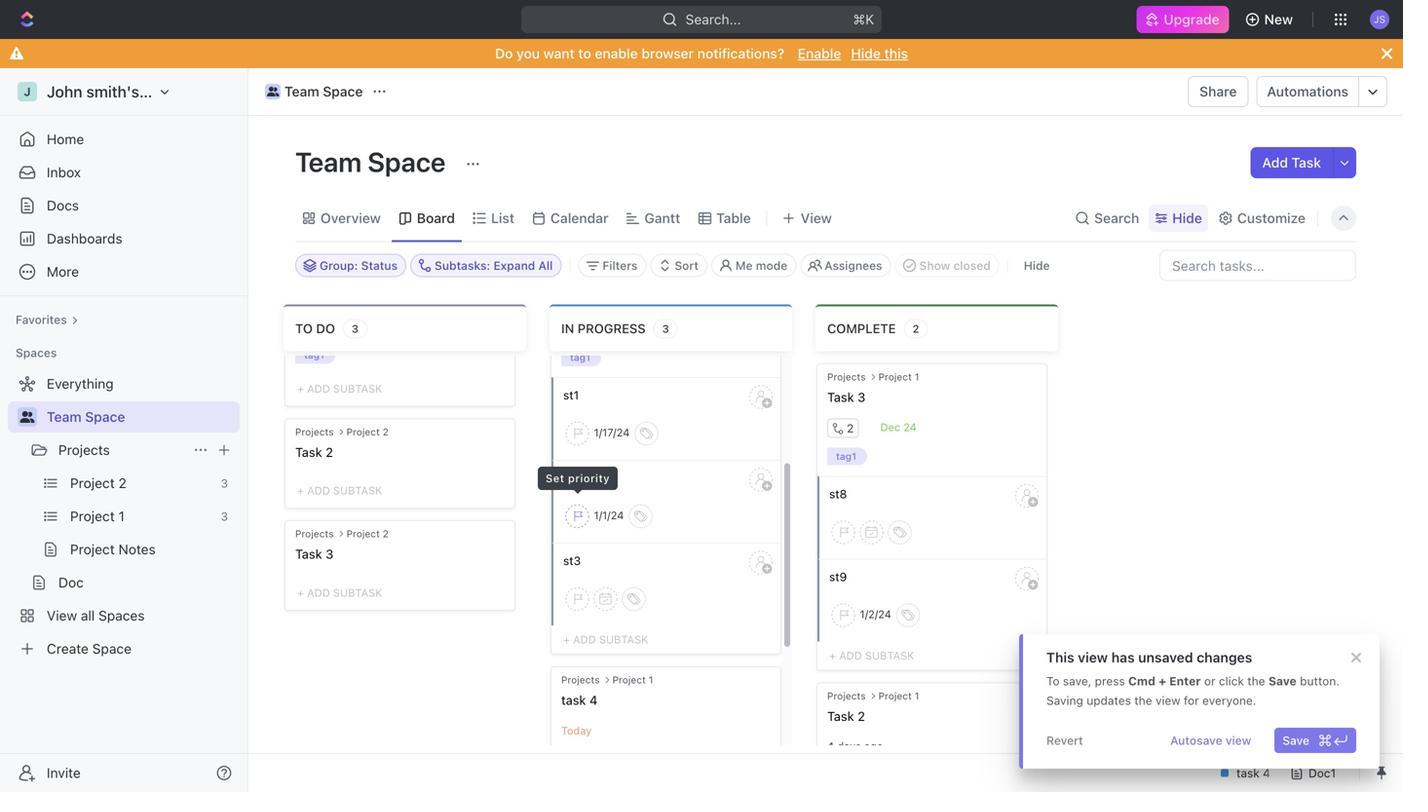Task type: describe. For each thing, give the bounding box(es) containing it.
unsaved
[[1139, 650, 1194, 666]]

press
[[1095, 675, 1126, 688]]

view for autosave
[[1226, 734, 1252, 748]]

search
[[1095, 210, 1140, 226]]

create space
[[47, 641, 132, 657]]

autosave
[[1171, 734, 1223, 748]]

user group image
[[20, 411, 35, 423]]

assignees button
[[801, 254, 892, 277]]

1 for ‎task 2
[[915, 691, 920, 702]]

project 1 for task 3
[[879, 371, 920, 383]]

js
[[1375, 13, 1386, 25]]

all
[[81, 608, 95, 624]]

save,
[[1063, 675, 1092, 688]]

add task button
[[1251, 147, 1334, 178]]

in progress
[[561, 321, 646, 336]]

overview link
[[317, 205, 381, 232]]

filters
[[603, 259, 638, 272]]

0 horizontal spatial to
[[295, 321, 313, 336]]

automations
[[1268, 83, 1349, 99]]

ago
[[865, 741, 884, 753]]

share button
[[1188, 76, 1249, 107]]

dec 24 button
[[881, 421, 922, 436]]

favorites
[[16, 313, 67, 327]]

gantt link
[[641, 205, 681, 232]]

set priority element for st8
[[832, 521, 855, 545]]

add inside button
[[1263, 155, 1289, 171]]

show closed
[[920, 259, 991, 272]]

0 vertical spatial team space
[[285, 83, 363, 99]]

task 2
[[295, 445, 333, 460]]

+ inside this view has unsaved changes to save, press cmd + enter or click the save button. saving updates the view for everyone.
[[1159, 675, 1167, 688]]

team space inside sidebar navigation
[[47, 409, 125, 425]]

0 horizontal spatial hide
[[851, 45, 881, 61]]

task 4
[[561, 693, 598, 708]]

calendar link
[[547, 205, 609, 232]]

save inside button
[[1283, 734, 1310, 748]]

smith's
[[86, 82, 139, 101]]

this view has unsaved changes to save, press cmd + enter or click the save button. saving updates the view for everyone.
[[1047, 650, 1340, 708]]

john smith's workspace
[[47, 82, 224, 101]]

list
[[491, 210, 515, 226]]

search button
[[1069, 205, 1146, 232]]

more button
[[8, 256, 240, 288]]

board link
[[413, 205, 455, 232]]

projects inside sidebar navigation
[[58, 442, 110, 458]]

create
[[47, 641, 89, 657]]

hide inside dropdown button
[[1173, 210, 1203, 226]]

dashboards link
[[8, 223, 240, 254]]

doc link
[[58, 567, 236, 599]]

want
[[544, 45, 575, 61]]

progress
[[578, 321, 646, 336]]

‎task
[[828, 709, 855, 724]]

me mode
[[736, 259, 788, 272]]

sort
[[675, 259, 699, 272]]

view all spaces
[[47, 608, 145, 624]]

1 horizontal spatial to
[[579, 45, 592, 61]]

set priority element for st1
[[566, 422, 589, 446]]

share
[[1200, 83, 1237, 99]]

project notes
[[70, 542, 156, 558]]

in
[[561, 321, 575, 336]]

st9
[[830, 570, 847, 584]]

list link
[[487, 205, 515, 232]]

automations button
[[1258, 77, 1359, 106]]

john smith's workspace, , element
[[18, 82, 37, 101]]

assignees
[[825, 259, 883, 272]]

st1
[[563, 389, 579, 402]]

⌘k
[[853, 11, 875, 27]]

do
[[316, 321, 335, 336]]

space down view all spaces link
[[92, 641, 132, 657]]

hide button
[[1150, 205, 1209, 232]]

group: status
[[320, 259, 398, 272]]

1 vertical spatial team space
[[295, 146, 452, 178]]

view button
[[776, 195, 839, 241]]

set priority image for task
[[566, 422, 589, 446]]

group:
[[320, 259, 358, 272]]

gantt
[[645, 210, 681, 226]]

1 inside sidebar navigation
[[118, 508, 125, 524]]

1/17/24
[[594, 427, 630, 439]]

4 days ago button
[[828, 740, 888, 756]]

Search tasks... text field
[[1161, 251, 1356, 280]]

save inside this view has unsaved changes to save, press cmd + enter or click the save button. saving updates the view for everyone.
[[1269, 675, 1297, 688]]

1 for task 4
[[649, 675, 654, 686]]

set priority image for st9
[[832, 604, 855, 627]]

show
[[920, 259, 951, 272]]

me
[[736, 259, 753, 272]]

sidebar navigation
[[0, 68, 252, 793]]

table link
[[713, 205, 751, 232]]

1/17/24 button
[[594, 427, 630, 441]]

favorites button
[[8, 308, 87, 331]]

upgrade
[[1164, 11, 1220, 27]]

everyone.
[[1203, 694, 1257, 708]]

subtasks: expand all
[[435, 259, 553, 272]]

notifications?
[[698, 45, 785, 61]]

user group image
[[267, 87, 279, 97]]

set priority element for st3
[[566, 588, 589, 611]]

projects up task 4
[[561, 675, 600, 686]]

enable
[[595, 45, 638, 61]]

1/1/24
[[594, 510, 624, 522]]

space up 'board' link
[[368, 146, 446, 178]]

complete
[[828, 321, 896, 336]]

subtasks:
[[435, 259, 491, 272]]

to do
[[295, 321, 335, 336]]

upgrade link
[[1137, 6, 1230, 33]]

team inside tree
[[47, 409, 82, 425]]

view all spaces link
[[8, 600, 236, 632]]

dec
[[881, 421, 901, 434]]

more
[[47, 264, 79, 280]]

space right user group icon
[[323, 83, 363, 99]]

has
[[1112, 650, 1135, 666]]

1/1/24 button
[[594, 510, 624, 524]]

this
[[1047, 650, 1075, 666]]

4 days ago
[[828, 741, 884, 753]]



Task type: vqa. For each thing, say whether or not it's contained in the screenshot.
Change Color dropdown button
no



Task type: locate. For each thing, give the bounding box(es) containing it.
2 vertical spatial project 2
[[347, 529, 389, 540]]

button.
[[1301, 675, 1340, 688]]

2
[[913, 323, 920, 335], [847, 422, 854, 435], [383, 427, 389, 438], [326, 445, 333, 460], [118, 475, 127, 491], [383, 529, 389, 540], [858, 709, 866, 724]]

1 horizontal spatial team space link
[[260, 80, 368, 103]]

j
[[24, 85, 31, 98]]

projects link
[[58, 435, 185, 466]]

inbox
[[47, 164, 81, 180]]

tag1
[[303, 350, 324, 361], [304, 350, 325, 361], [569, 352, 590, 363], [570, 352, 591, 363], [835, 451, 856, 462], [836, 451, 857, 462]]

4 inside dropdown button
[[828, 741, 835, 753]]

docs link
[[8, 190, 240, 221]]

table
[[717, 210, 751, 226]]

set priority element for st2
[[566, 505, 589, 529]]

autosave view button
[[1163, 728, 1260, 754]]

1 horizontal spatial task 3
[[828, 390, 866, 405]]

project 2
[[347, 427, 389, 438], [70, 475, 127, 491], [347, 529, 389, 540]]

set priority element left 1/2/24 dropdown button
[[832, 604, 855, 627]]

everything link
[[8, 368, 236, 400]]

1 vertical spatial the
[[1135, 694, 1153, 708]]

do
[[495, 45, 513, 61]]

new
[[1265, 11, 1294, 27]]

revert
[[1047, 734, 1084, 748]]

set priority image left 1/17/24 dropdown button
[[566, 422, 589, 446]]

home link
[[8, 124, 240, 155]]

0 vertical spatial spaces
[[16, 346, 57, 360]]

set priority image inside st8 link
[[832, 521, 855, 545]]

inbox link
[[8, 157, 240, 188]]

saving
[[1047, 694, 1084, 708]]

0 vertical spatial team
[[285, 83, 319, 99]]

set priority image down st3
[[566, 588, 589, 611]]

view for view
[[801, 210, 832, 226]]

0 horizontal spatial team space link
[[47, 402, 236, 433]]

view for view all spaces
[[47, 608, 77, 624]]

days
[[838, 741, 861, 753]]

set priority image for ‎task
[[832, 521, 855, 545]]

to
[[1047, 675, 1060, 688]]

0 horizontal spatial the
[[1135, 694, 1153, 708]]

set priority image inside st3 link
[[566, 588, 589, 611]]

1 horizontal spatial view
[[801, 210, 832, 226]]

hide right closed
[[1024, 259, 1050, 272]]

save button
[[1275, 728, 1357, 754]]

to left do
[[295, 321, 313, 336]]

doc
[[58, 575, 84, 591]]

0 vertical spatial view
[[1078, 650, 1108, 666]]

projects up project 2 link
[[58, 442, 110, 458]]

set priority element inside st3 link
[[566, 588, 589, 611]]

add task
[[1263, 155, 1322, 171]]

spaces up create space link
[[99, 608, 145, 624]]

home
[[47, 131, 84, 147]]

0 horizontal spatial view
[[47, 608, 77, 624]]

0 vertical spatial to
[[579, 45, 592, 61]]

project 2 for task 3
[[347, 529, 389, 540]]

notes
[[118, 542, 156, 558]]

everything
[[47, 376, 114, 392]]

to right the want
[[579, 45, 592, 61]]

team space right user group icon
[[285, 83, 363, 99]]

set priority element left 1/1/24 dropdown button
[[566, 505, 589, 529]]

show closed button
[[895, 254, 1000, 277]]

view up save,
[[1078, 650, 1108, 666]]

john
[[47, 82, 82, 101]]

0 vertical spatial team space link
[[260, 80, 368, 103]]

task 3 for project 1
[[828, 390, 866, 405]]

spaces down favorites
[[16, 346, 57, 360]]

set priority image down st8
[[832, 521, 855, 545]]

0 vertical spatial save
[[1269, 675, 1297, 688]]

0 horizontal spatial spaces
[[16, 346, 57, 360]]

filters button
[[578, 254, 647, 277]]

tree inside sidebar navigation
[[8, 368, 240, 665]]

task 3 for project 2
[[295, 547, 334, 562]]

tree containing everything
[[8, 368, 240, 665]]

hide left this
[[851, 45, 881, 61]]

1 vertical spatial team
[[295, 146, 362, 178]]

dec 24
[[881, 421, 917, 434]]

click
[[1219, 675, 1245, 688]]

project 2 link
[[70, 468, 213, 499]]

autosave view
[[1171, 734, 1252, 748]]

4 right task on the bottom left
[[590, 693, 598, 708]]

1 vertical spatial view
[[47, 608, 77, 624]]

save down "button."
[[1283, 734, 1310, 748]]

project 1 for task 4
[[613, 675, 654, 686]]

2 vertical spatial hide
[[1024, 259, 1050, 272]]

1 horizontal spatial set priority image
[[832, 604, 855, 627]]

revert button
[[1039, 728, 1091, 754]]

0 vertical spatial project 2
[[347, 427, 389, 438]]

to
[[579, 45, 592, 61], [295, 321, 313, 336]]

24
[[904, 421, 917, 434]]

0 vertical spatial hide
[[851, 45, 881, 61]]

set priority image left 1/2/24 dropdown button
[[832, 604, 855, 627]]

space
[[323, 83, 363, 99], [368, 146, 446, 178], [85, 409, 125, 425], [92, 641, 132, 657]]

enter
[[1170, 675, 1201, 688]]

the down cmd
[[1135, 694, 1153, 708]]

1 horizontal spatial view
[[1156, 694, 1181, 708]]

project
[[879, 371, 912, 383], [347, 427, 380, 438], [70, 475, 115, 491], [70, 508, 115, 524], [347, 529, 380, 540], [70, 542, 115, 558], [613, 675, 646, 686], [879, 691, 912, 702]]

project 2 inside sidebar navigation
[[70, 475, 127, 491]]

team space link
[[260, 80, 368, 103], [47, 402, 236, 433]]

1
[[915, 371, 920, 383], [118, 508, 125, 524], [649, 675, 654, 686], [915, 691, 920, 702]]

save left "button."
[[1269, 675, 1297, 688]]

1 horizontal spatial the
[[1248, 675, 1266, 688]]

view inside sidebar navigation
[[47, 608, 77, 624]]

view for this
[[1078, 650, 1108, 666]]

save
[[1269, 675, 1297, 688], [1283, 734, 1310, 748]]

subtask
[[333, 383, 383, 395], [333, 485, 383, 497], [333, 587, 383, 599], [599, 634, 649, 646], [866, 650, 915, 662]]

view left all
[[47, 608, 77, 624]]

overview
[[321, 210, 381, 226]]

projects
[[828, 371, 866, 383], [295, 427, 334, 438], [58, 442, 110, 458], [295, 529, 334, 540], [561, 675, 600, 686], [828, 691, 866, 702]]

hide right the search
[[1173, 210, 1203, 226]]

space down everything link on the left
[[85, 409, 125, 425]]

1/2/24 button
[[860, 608, 892, 623]]

project 1 for ‎task 2
[[879, 691, 920, 702]]

1 vertical spatial view
[[1156, 694, 1181, 708]]

do you want to enable browser notifications? enable hide this
[[495, 45, 909, 61]]

tree
[[8, 368, 240, 665]]

+ add subtask
[[297, 383, 383, 395], [297, 485, 383, 497], [297, 587, 383, 599], [563, 634, 649, 646], [830, 650, 915, 662]]

docs
[[47, 197, 79, 213]]

set priority element down st3
[[566, 588, 589, 611]]

view inside button
[[801, 210, 832, 226]]

projects down 'complete'
[[828, 371, 866, 383]]

view left for
[[1156, 694, 1181, 708]]

customize button
[[1213, 205, 1312, 232]]

or
[[1205, 675, 1216, 688]]

team space up overview
[[295, 146, 452, 178]]

the
[[1248, 675, 1266, 688], [1135, 694, 1153, 708]]

1 vertical spatial spaces
[[99, 608, 145, 624]]

0 horizontal spatial set priority image
[[566, 588, 589, 611]]

cmd
[[1129, 675, 1156, 688]]

set priority image
[[566, 422, 589, 446], [566, 505, 589, 529], [832, 521, 855, 545]]

1 horizontal spatial spaces
[[99, 608, 145, 624]]

1 vertical spatial 4
[[828, 741, 835, 753]]

projects up the task 2 at the left
[[295, 427, 334, 438]]

‎task 2
[[828, 709, 866, 724]]

1 horizontal spatial 4
[[828, 741, 835, 753]]

2 inside sidebar navigation
[[118, 475, 127, 491]]

sort button
[[651, 254, 708, 277]]

view
[[1078, 650, 1108, 666], [1156, 694, 1181, 708], [1226, 734, 1252, 748]]

0 vertical spatial task 3
[[828, 390, 866, 405]]

team down everything
[[47, 409, 82, 425]]

1 vertical spatial team space link
[[47, 402, 236, 433]]

new button
[[1238, 4, 1305, 35]]

project 2 for task 2
[[347, 427, 389, 438]]

calendar
[[551, 210, 609, 226]]

0 horizontal spatial 4
[[590, 693, 598, 708]]

view up 'assignees' button
[[801, 210, 832, 226]]

0 vertical spatial the
[[1248, 675, 1266, 688]]

today button
[[561, 724, 597, 740]]

set priority element left 1/17/24 dropdown button
[[566, 422, 589, 446]]

4 left days at the bottom right
[[828, 741, 835, 753]]

2 vertical spatial team
[[47, 409, 82, 425]]

1 horizontal spatial hide
[[1024, 259, 1050, 272]]

task
[[561, 693, 586, 708]]

0 horizontal spatial task 3
[[295, 547, 334, 562]]

view down everyone.
[[1226, 734, 1252, 748]]

2 horizontal spatial view
[[1226, 734, 1252, 748]]

1 vertical spatial hide
[[1173, 210, 1203, 226]]

0 vertical spatial 4
[[590, 693, 598, 708]]

2 vertical spatial view
[[1226, 734, 1252, 748]]

hide button
[[1016, 254, 1058, 277]]

projects up the ‎task 2
[[828, 691, 866, 702]]

this
[[885, 45, 909, 61]]

2 vertical spatial team space
[[47, 409, 125, 425]]

set priority image
[[566, 588, 589, 611], [832, 604, 855, 627]]

1 vertical spatial project 2
[[70, 475, 127, 491]]

0 vertical spatial view
[[801, 210, 832, 226]]

project 1 link
[[70, 501, 213, 532]]

team space down everything
[[47, 409, 125, 425]]

team up overview link
[[295, 146, 362, 178]]

board
[[417, 210, 455, 226]]

updates
[[1087, 694, 1132, 708]]

set priority image for st3
[[566, 588, 589, 611]]

set priority element inside st8 link
[[832, 521, 855, 545]]

task inside button
[[1292, 155, 1322, 171]]

1 vertical spatial task 3
[[295, 547, 334, 562]]

2 horizontal spatial hide
[[1173, 210, 1203, 226]]

hide inside button
[[1024, 259, 1050, 272]]

create space link
[[8, 634, 236, 665]]

project 1 inside sidebar navigation
[[70, 508, 125, 524]]

invite
[[47, 765, 81, 781]]

set priority element for st9
[[832, 604, 855, 627]]

projects down the task 2 at the left
[[295, 529, 334, 540]]

enable
[[798, 45, 842, 61]]

project 1
[[879, 371, 920, 383], [70, 508, 125, 524], [613, 675, 654, 686], [879, 691, 920, 702]]

team right user group icon
[[285, 83, 319, 99]]

the right click
[[1248, 675, 1266, 688]]

set priority element
[[566, 422, 589, 446], [566, 505, 589, 529], [832, 521, 855, 545], [566, 588, 589, 611], [832, 604, 855, 627]]

1 vertical spatial save
[[1283, 734, 1310, 748]]

set priority element down st8
[[832, 521, 855, 545]]

0 horizontal spatial view
[[1078, 650, 1108, 666]]

workspace
[[143, 82, 224, 101]]

1 vertical spatial to
[[295, 321, 313, 336]]

set priority image left 1/1/24 dropdown button
[[566, 505, 589, 529]]

today
[[561, 725, 592, 737]]

1/2/24
[[860, 608, 892, 621]]

1 for task 3
[[915, 371, 920, 383]]

view inside button
[[1226, 734, 1252, 748]]

expand
[[494, 259, 535, 272]]



